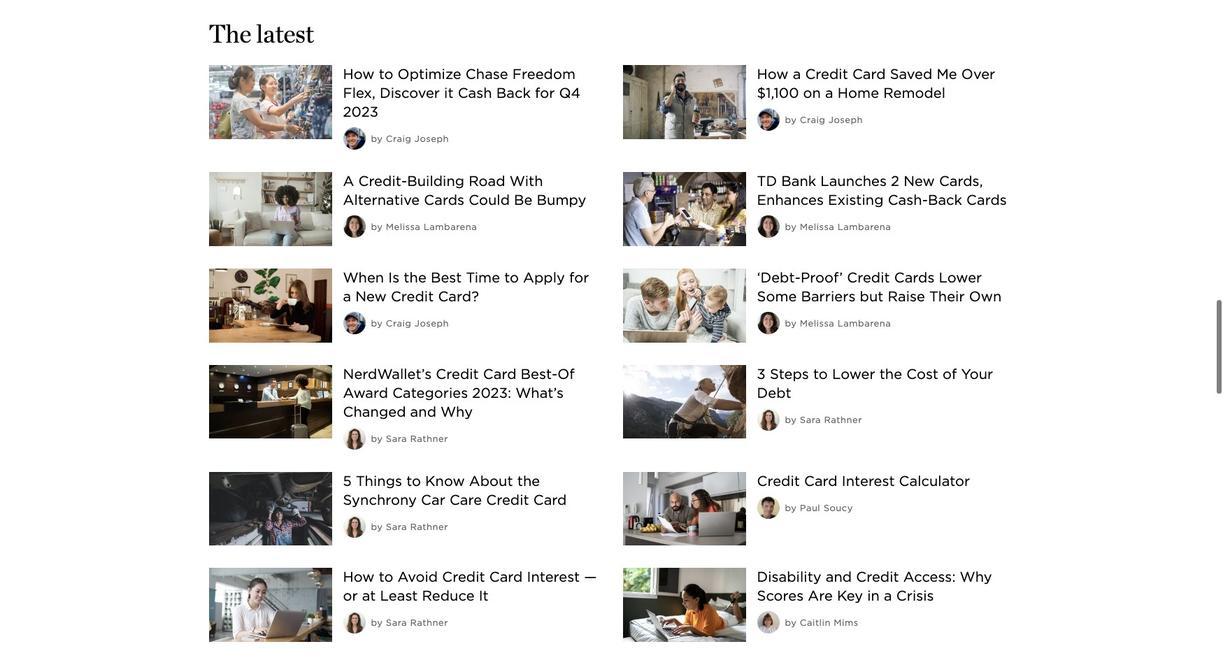Task type: vqa. For each thing, say whether or not it's contained in the screenshot.
Here are some ways to increase your retirement savings — whether you're behind on your goals or are on track but maybe want to retire a little earlier.
no



Task type: describe. For each thing, give the bounding box(es) containing it.
disability and credit access: why scores are key in a crisis
[[757, 569, 992, 604]]

barriers
[[801, 288, 856, 305]]

chase
[[466, 66, 508, 83]]

with
[[510, 173, 543, 190]]

td bank launches 2 new cards, enhances existing cash-back cards link
[[757, 173, 1007, 209]]

some
[[757, 288, 797, 305]]

discover
[[380, 85, 440, 102]]

by paul soucy
[[785, 502, 853, 513]]

3 steps to lower the cost of your debt link
[[757, 365, 993, 401]]

alternative
[[343, 192, 420, 209]]

enhances
[[757, 192, 824, 209]]

by for 3 steps to lower the cost of your debt
[[785, 414, 797, 425]]

crisis
[[896, 587, 934, 604]]

about
[[469, 472, 513, 489]]

new inside td bank launches 2 new cards, enhances existing cash-back cards
[[904, 173, 935, 190]]

rathner for things
[[410, 521, 448, 532]]

credit inside when is the best time to apply for a new credit card?
[[391, 288, 434, 305]]

freedom
[[512, 66, 576, 83]]

'debt-proof' credit cards lower some barriers but raise their own link
[[757, 269, 1002, 305]]

by melissa lambarena for barriers
[[785, 318, 891, 329]]

melissa lambarena link for enhances
[[800, 222, 891, 232]]

by sara rathner for steps
[[785, 414, 862, 425]]

joseph for the
[[415, 318, 449, 329]]

credit-
[[358, 173, 407, 190]]

how a credit card saved me over $1,100 on a home remodel
[[757, 66, 995, 102]]

craig joseph link for the
[[386, 318, 449, 329]]

5 things to know about the synchrony car care credit card link
[[343, 472, 567, 508]]

sara rathner's profile picture image for how to avoid credit card interest — or at least reduce it
[[343, 611, 365, 634]]

the latest
[[209, 18, 314, 49]]

mims
[[834, 618, 859, 628]]

optimize
[[398, 66, 461, 83]]

categories
[[392, 384, 468, 401]]

by for credit card interest calculator
[[785, 502, 797, 513]]

craig joseph link for optimize
[[386, 134, 449, 144]]

craig for the
[[386, 318, 411, 329]]

sara rathner link for steps
[[800, 414, 862, 425]]

5
[[343, 472, 352, 489]]

caitlin mims link
[[800, 618, 859, 628]]

card inside how a credit card saved me over $1,100 on a home remodel
[[852, 66, 886, 83]]

joseph for credit
[[829, 115, 863, 125]]

card inside how to avoid credit card interest — or at least reduce it
[[489, 569, 523, 585]]

in
[[867, 587, 880, 604]]

by for 'debt-proof' credit cards lower some barriers but raise their own
[[785, 318, 797, 329]]

back for freedom
[[496, 85, 531, 102]]

nerdwallet's
[[343, 365, 432, 382]]

joseph for optimize
[[415, 134, 449, 144]]

credit inside how a credit card saved me over $1,100 on a home remodel
[[805, 66, 848, 83]]

by for how to optimize chase freedom flex, discover it cash back for q4 2023
[[371, 134, 383, 144]]

credit inside disability and credit access: why scores are key in a crisis
[[856, 569, 899, 585]]

how to optimize chase freedom flex, discover it cash back for q4 2023
[[343, 66, 580, 121]]

paul
[[800, 502, 820, 513]]

disability
[[757, 569, 821, 585]]

time
[[466, 269, 500, 286]]

paul soucy link
[[800, 502, 853, 513]]

home
[[838, 85, 879, 102]]

q4
[[559, 85, 580, 102]]

apply
[[523, 269, 565, 286]]

credit card interest calculator
[[757, 472, 970, 489]]

soucy
[[824, 502, 853, 513]]

and inside disability and credit access: why scores are key in a crisis
[[826, 569, 852, 585]]

card inside nerdwallet's credit card best-of award categories 2023: what's changed and why
[[483, 365, 516, 382]]

1 horizontal spatial interest
[[842, 472, 895, 489]]

td
[[757, 173, 777, 190]]

calculator
[[899, 472, 970, 489]]

new inside when is the best time to apply for a new credit card?
[[355, 288, 387, 305]]

why inside disability and credit access: why scores are key in a crisis
[[960, 569, 992, 585]]

by craig joseph for credit
[[785, 115, 863, 125]]

reduce
[[422, 587, 475, 604]]

2
[[891, 173, 899, 190]]

sara for things
[[386, 521, 407, 532]]

cards,
[[939, 173, 983, 190]]

bank
[[781, 173, 816, 190]]

over
[[961, 66, 995, 83]]

credit inside 5 things to know about the synchrony car care credit card
[[486, 491, 529, 508]]

it
[[444, 85, 454, 102]]

credit inside how to avoid credit card interest — or at least reduce it
[[442, 569, 485, 585]]

2023
[[343, 104, 378, 121]]

by sara rathner for credit
[[371, 433, 448, 444]]

be
[[514, 192, 533, 209]]

car
[[421, 491, 445, 508]]

a credit-building road with alternative cards could be bumpy
[[343, 173, 586, 209]]

are
[[808, 587, 833, 604]]

'debt-proof' credit cards lower some barriers but raise their own
[[757, 269, 1002, 305]]

when is the best time to apply for a new credit card? link
[[343, 269, 589, 305]]

card?
[[438, 288, 479, 305]]

could
[[469, 192, 510, 209]]

craig joseph link for credit
[[800, 115, 863, 125]]

it
[[479, 587, 489, 604]]

rathner for to
[[410, 618, 448, 628]]

access:
[[903, 569, 956, 585]]

existing
[[828, 192, 884, 209]]

rathner for credit
[[410, 433, 448, 444]]

caitlin
[[800, 618, 831, 628]]

interest inside how to avoid credit card interest — or at least reduce it
[[527, 569, 580, 585]]

sara rathner link for credit
[[386, 433, 448, 444]]

cash-
[[888, 192, 928, 209]]

paul soucy's profile picture image
[[757, 496, 779, 519]]

key
[[837, 587, 863, 604]]

me
[[937, 66, 957, 83]]

by for nerdwallet's credit card best-of award categories 2023: what's changed and why
[[371, 433, 383, 444]]

or
[[343, 587, 358, 604]]

building
[[407, 173, 464, 190]]

melissa lambarena's profile picture image for 'debt-proof' credit cards lower some barriers but raise their own
[[757, 312, 779, 334]]

by for td bank launches 2 new cards, enhances existing cash-back cards
[[785, 222, 797, 232]]

road
[[469, 173, 505, 190]]

at
[[362, 587, 376, 604]]

saved
[[890, 66, 932, 83]]

is
[[388, 269, 399, 286]]

melissa lambarena link for cards
[[386, 222, 477, 232]]

cash
[[458, 85, 492, 102]]



Task type: locate. For each thing, give the bounding box(es) containing it.
5 things to know about the synchrony car care credit card
[[343, 472, 567, 508]]

credit inside nerdwallet's credit card best-of award categories 2023: what's changed and why
[[436, 365, 479, 382]]

melissa
[[386, 222, 421, 232], [800, 222, 835, 232], [800, 318, 835, 329]]

joseph down the home
[[829, 115, 863, 125]]

rathner up know on the bottom left
[[410, 433, 448, 444]]

of
[[943, 365, 957, 382]]

rathner for steps
[[824, 414, 862, 425]]

0 vertical spatial and
[[410, 403, 436, 420]]

craig joseph's profile picture image down $1,100
[[757, 109, 779, 131]]

by craig joseph down on
[[785, 115, 863, 125]]

credit card interest calculator link
[[757, 472, 970, 489]]

0 horizontal spatial interest
[[527, 569, 580, 585]]

how
[[343, 66, 375, 83], [757, 66, 789, 83], [343, 569, 375, 585]]

by sara rathner down car
[[371, 521, 448, 532]]

0 vertical spatial the
[[404, 269, 426, 286]]

1 horizontal spatial cards
[[894, 269, 935, 286]]

a credit-building road with alternative cards could be bumpy link
[[343, 173, 586, 209]]

melissa lambarena's profile picture image down enhances
[[757, 216, 779, 238]]

0 vertical spatial joseph
[[829, 115, 863, 125]]

0 vertical spatial why
[[441, 403, 473, 420]]

1 vertical spatial and
[[826, 569, 852, 585]]

1 vertical spatial joseph
[[415, 134, 449, 144]]

interest up soucy
[[842, 472, 895, 489]]

back inside the how to optimize chase freedom flex, discover it cash back for q4 2023
[[496, 85, 531, 102]]

own
[[969, 288, 1002, 305]]

and down categories
[[410, 403, 436, 420]]

new
[[904, 173, 935, 190], [355, 288, 387, 305]]

melissa down alternative on the top of the page
[[386, 222, 421, 232]]

by for disability and credit access: why scores are key in a crisis
[[785, 618, 797, 628]]

cards inside the 'debt-proof' credit cards lower some barriers but raise their own
[[894, 269, 935, 286]]

a down when
[[343, 288, 351, 305]]

by down alternative on the top of the page
[[371, 222, 383, 232]]

sara rathner's profile picture image down or
[[343, 611, 365, 634]]

credit up on
[[805, 66, 848, 83]]

and up key
[[826, 569, 852, 585]]

0 horizontal spatial cards
[[424, 192, 464, 209]]

cards down the cards,
[[966, 192, 1007, 209]]

by down changed
[[371, 433, 383, 444]]

nerdwallet's credit card best-of award categories 2023: what's changed and why link
[[343, 365, 575, 420]]

the inside when is the best time to apply for a new credit card?
[[404, 269, 426, 286]]

things
[[356, 472, 402, 489]]

flex,
[[343, 85, 375, 102]]

by sara rathner down least
[[371, 618, 448, 628]]

3
[[757, 365, 766, 382]]

melissa lambarena link
[[386, 222, 477, 232], [800, 222, 891, 232], [800, 318, 891, 329]]

how up $1,100
[[757, 66, 789, 83]]

by for 5 things to know about the synchrony car care credit card
[[371, 521, 383, 532]]

craig joseph's profile picture image for how to optimize chase freedom flex, discover it cash back for q4 2023
[[343, 128, 365, 150]]

synchrony
[[343, 491, 417, 508]]

1 vertical spatial the
[[879, 365, 902, 382]]

melissa lambarena link down existing
[[800, 222, 891, 232]]

sara rathner's profile picture image for 5 things to know about the synchrony car care credit card
[[343, 515, 365, 537]]

by sara rathner for to
[[371, 618, 448, 628]]

2 vertical spatial the
[[517, 472, 540, 489]]

sara down steps
[[800, 414, 821, 425]]

1 vertical spatial back
[[928, 192, 962, 209]]

back down the cards,
[[928, 192, 962, 209]]

how for how to avoid credit card interest — or at least reduce it
[[343, 569, 375, 585]]

by for how to avoid credit card interest — or at least reduce it
[[371, 618, 383, 628]]

nerdwallet's credit card best-of award categories 2023: what's changed and why
[[343, 365, 575, 420]]

cards up the raise
[[894, 269, 935, 286]]

but
[[860, 288, 884, 305]]

credit up in
[[856, 569, 899, 585]]

disability and credit access: why scores are key in a crisis link
[[757, 569, 992, 604]]

how inside how to avoid credit card interest — or at least reduce it
[[343, 569, 375, 585]]

craig for optimize
[[386, 134, 411, 144]]

a inside when is the best time to apply for a new credit card?
[[343, 288, 351, 305]]

sara rathner link for to
[[386, 618, 448, 628]]

craig joseph's profile picture image for how a credit card saved me over $1,100 on a home remodel
[[757, 109, 779, 131]]

lambarena down the a credit-building road with alternative cards could be bumpy link
[[424, 222, 477, 232]]

new down when
[[355, 288, 387, 305]]

to inside the how to optimize chase freedom flex, discover it cash back for q4 2023
[[379, 66, 393, 83]]

0 vertical spatial craig joseph link
[[800, 115, 863, 125]]

craig up the 'credit-'
[[386, 134, 411, 144]]

to up least
[[379, 569, 393, 585]]

lower inside 3 steps to lower the cost of your debt
[[832, 365, 875, 382]]

sara for to
[[386, 618, 407, 628]]

melissa lambarena link down building
[[386, 222, 477, 232]]

by down enhances
[[785, 222, 797, 232]]

by down 2023
[[371, 134, 383, 144]]

joseph up building
[[415, 134, 449, 144]]

interest left —
[[527, 569, 580, 585]]

craig down on
[[800, 115, 825, 125]]

to left know on the bottom left
[[406, 472, 421, 489]]

credit up reduce
[[442, 569, 485, 585]]

cards inside td bank launches 2 new cards, enhances existing cash-back cards
[[966, 192, 1007, 209]]

rathner down reduce
[[410, 618, 448, 628]]

sara for credit
[[386, 433, 407, 444]]

by craig joseph down is
[[371, 318, 449, 329]]

to inside when is the best time to apply for a new credit card?
[[504, 269, 519, 286]]

1 horizontal spatial the
[[517, 472, 540, 489]]

0 vertical spatial craig
[[800, 115, 825, 125]]

why down categories
[[441, 403, 473, 420]]

2023:
[[472, 384, 511, 401]]

by
[[785, 115, 797, 125], [371, 134, 383, 144], [371, 222, 383, 232], [785, 222, 797, 232], [371, 318, 383, 329], [785, 318, 797, 329], [785, 414, 797, 425], [371, 433, 383, 444], [785, 502, 797, 513], [371, 521, 383, 532], [371, 618, 383, 628], [785, 618, 797, 628]]

least
[[380, 587, 418, 604]]

craig joseph link
[[800, 115, 863, 125], [386, 134, 449, 144], [386, 318, 449, 329]]

1 vertical spatial lower
[[832, 365, 875, 382]]

lambarena down but
[[838, 318, 891, 329]]

craig joseph's profile picture image down when
[[343, 312, 365, 334]]

sara rathner's profile picture image for nerdwallet's credit card best-of award categories 2023: what's changed and why
[[343, 427, 365, 449]]

by melissa lambarena down building
[[371, 222, 477, 232]]

how to avoid credit card interest — or at least reduce it link
[[343, 569, 597, 604]]

the
[[404, 269, 426, 286], [879, 365, 902, 382], [517, 472, 540, 489]]

credit down about
[[486, 491, 529, 508]]

joseph
[[829, 115, 863, 125], [415, 134, 449, 144], [415, 318, 449, 329]]

craig down is
[[386, 318, 411, 329]]

latest
[[256, 18, 314, 49]]

by craig joseph down discover
[[371, 134, 449, 144]]

1 horizontal spatial and
[[826, 569, 852, 585]]

melissa lambarena link for barriers
[[800, 318, 891, 329]]

credit
[[805, 66, 848, 83], [847, 269, 890, 286], [391, 288, 434, 305], [436, 365, 479, 382], [757, 472, 800, 489], [486, 491, 529, 508], [442, 569, 485, 585], [856, 569, 899, 585]]

0 vertical spatial by craig joseph
[[785, 115, 863, 125]]

how to avoid credit card interest — or at least reduce it
[[343, 569, 597, 604]]

0 horizontal spatial for
[[535, 85, 555, 102]]

care
[[450, 491, 482, 508]]

to inside 5 things to know about the synchrony car care credit card
[[406, 472, 421, 489]]

back for new
[[928, 192, 962, 209]]

melissa lambarena's profile picture image for a credit-building road with alternative cards could be bumpy
[[343, 216, 365, 238]]

rathner down "3 steps to lower the cost of your debt" link on the bottom of page
[[824, 414, 862, 425]]

to inside how to avoid credit card interest — or at least reduce it
[[379, 569, 393, 585]]

sara rathner's profile picture image down synchrony
[[343, 515, 365, 537]]

melissa lambarena link down barriers
[[800, 318, 891, 329]]

by melissa lambarena down barriers
[[785, 318, 891, 329]]

to right "time"
[[504, 269, 519, 286]]

sara rathner link down least
[[386, 618, 448, 628]]

by melissa lambarena down existing
[[785, 222, 891, 232]]

lambarena for could
[[424, 222, 477, 232]]

joseph down card?
[[415, 318, 449, 329]]

cards inside 'a credit-building road with alternative cards could be bumpy'
[[424, 192, 464, 209]]

melissa lambarena's profile picture image
[[343, 216, 365, 238], [757, 216, 779, 238], [757, 312, 779, 334]]

and
[[410, 403, 436, 420], [826, 569, 852, 585]]

melissa down enhances
[[800, 222, 835, 232]]

interest
[[842, 472, 895, 489], [527, 569, 580, 585]]

the inside 3 steps to lower the cost of your debt
[[879, 365, 902, 382]]

the right about
[[517, 472, 540, 489]]

when is the best time to apply for a new credit card?
[[343, 269, 589, 305]]

back inside td bank launches 2 new cards, enhances existing cash-back cards
[[928, 192, 962, 209]]

new up cash-
[[904, 173, 935, 190]]

1 vertical spatial new
[[355, 288, 387, 305]]

credit up paul soucy's profile picture
[[757, 472, 800, 489]]

by sara rathner for things
[[371, 521, 448, 532]]

by for a credit-building road with alternative cards could be bumpy
[[371, 222, 383, 232]]

0 horizontal spatial back
[[496, 85, 531, 102]]

scores
[[757, 587, 804, 604]]

back down chase on the top left of the page
[[496, 85, 531, 102]]

craig joseph link down card?
[[386, 318, 449, 329]]

sara rathner's profile picture image
[[757, 408, 779, 430], [343, 427, 365, 449], [343, 515, 365, 537], [343, 611, 365, 634]]

cards down building
[[424, 192, 464, 209]]

by down synchrony
[[371, 521, 383, 532]]

2 horizontal spatial cards
[[966, 192, 1007, 209]]

how inside how a credit card saved me over $1,100 on a home remodel
[[757, 66, 789, 83]]

sara rathner link down "3 steps to lower the cost of your debt" link on the bottom of page
[[800, 414, 862, 425]]

avoid
[[398, 569, 438, 585]]

lambarena for existing
[[838, 222, 891, 232]]

card
[[852, 66, 886, 83], [483, 365, 516, 382], [804, 472, 838, 489], [533, 491, 567, 508], [489, 569, 523, 585]]

sara for steps
[[800, 414, 821, 425]]

by right caitlin mims's profile picture
[[785, 618, 797, 628]]

1 horizontal spatial lower
[[939, 269, 982, 286]]

2 vertical spatial craig joseph link
[[386, 318, 449, 329]]

how up "flex," on the left
[[343, 66, 375, 83]]

lambarena for but
[[838, 318, 891, 329]]

2 horizontal spatial the
[[879, 365, 902, 382]]

3 steps to lower the cost of your debt
[[757, 365, 993, 401]]

lower right steps
[[832, 365, 875, 382]]

award
[[343, 384, 388, 401]]

raise
[[888, 288, 925, 305]]

why right access:
[[960, 569, 992, 585]]

0 vertical spatial interest
[[842, 472, 895, 489]]

lambarena
[[424, 222, 477, 232], [838, 222, 891, 232], [838, 318, 891, 329]]

0 vertical spatial for
[[535, 85, 555, 102]]

for inside when is the best time to apply for a new credit card?
[[569, 269, 589, 286]]

2 vertical spatial craig
[[386, 318, 411, 329]]

to right steps
[[813, 365, 828, 382]]

of
[[558, 365, 575, 382]]

cost
[[906, 365, 938, 382]]

by down $1,100
[[785, 115, 797, 125]]

the
[[209, 18, 251, 49]]

what's
[[516, 384, 564, 401]]

the inside 5 things to know about the synchrony car care credit card
[[517, 472, 540, 489]]

melissa lambarena's profile picture image down alternative on the top of the page
[[343, 216, 365, 238]]

by craig joseph for the
[[371, 318, 449, 329]]

sara rathner's profile picture image down debt
[[757, 408, 779, 430]]

remodel
[[883, 85, 945, 102]]

0 horizontal spatial lower
[[832, 365, 875, 382]]

a right in
[[884, 587, 892, 604]]

credit down is
[[391, 288, 434, 305]]

sara
[[800, 414, 821, 425], [386, 433, 407, 444], [386, 521, 407, 532], [386, 618, 407, 628]]

to inside 3 steps to lower the cost of your debt
[[813, 365, 828, 382]]

how to optimize chase freedom flex, discover it cash back for q4 2023 link
[[343, 66, 580, 121]]

for
[[535, 85, 555, 102], [569, 269, 589, 286]]

card inside 5 things to know about the synchrony car care credit card
[[533, 491, 567, 508]]

0 horizontal spatial new
[[355, 288, 387, 305]]

sara rathner link
[[800, 414, 862, 425], [386, 433, 448, 444], [386, 521, 448, 532], [386, 618, 448, 628]]

0 vertical spatial back
[[496, 85, 531, 102]]

melissa for cards
[[386, 222, 421, 232]]

by for when is the best time to apply for a new credit card?
[[371, 318, 383, 329]]

lower inside the 'debt-proof' credit cards lower some barriers but raise their own
[[939, 269, 982, 286]]

melissa for enhances
[[800, 222, 835, 232]]

sara rathner link for things
[[386, 521, 448, 532]]

by melissa lambarena for enhances
[[785, 222, 891, 232]]

by sara rathner down debt
[[785, 414, 862, 425]]

0 vertical spatial new
[[904, 173, 935, 190]]

launches
[[820, 173, 887, 190]]

sara down synchrony
[[386, 521, 407, 532]]

1 horizontal spatial why
[[960, 569, 992, 585]]

1 vertical spatial for
[[569, 269, 589, 286]]

how up or
[[343, 569, 375, 585]]

for down freedom at left
[[535, 85, 555, 102]]

for right apply
[[569, 269, 589, 286]]

by sara rathner down changed
[[371, 433, 448, 444]]

for inside the how to optimize chase freedom flex, discover it cash back for q4 2023
[[535, 85, 555, 102]]

a inside disability and credit access: why scores are key in a crisis
[[884, 587, 892, 604]]

proof'
[[801, 269, 843, 286]]

1 vertical spatial craig joseph link
[[386, 134, 449, 144]]

0 horizontal spatial the
[[404, 269, 426, 286]]

how for how to optimize chase freedom flex, discover it cash back for q4 2023
[[343, 66, 375, 83]]

craig
[[800, 115, 825, 125], [386, 134, 411, 144], [386, 318, 411, 329]]

1 horizontal spatial for
[[569, 269, 589, 286]]

melissa lambarena's profile picture image for td bank launches 2 new cards, enhances existing cash-back cards
[[757, 216, 779, 238]]

when
[[343, 269, 384, 286]]

craig joseph's profile picture image
[[757, 109, 779, 131], [343, 128, 365, 150], [343, 312, 365, 334]]

1 vertical spatial why
[[960, 569, 992, 585]]

lambarena down existing
[[838, 222, 891, 232]]

1 horizontal spatial new
[[904, 173, 935, 190]]

0 horizontal spatial why
[[441, 403, 473, 420]]

credit up categories
[[436, 365, 479, 382]]

2 vertical spatial joseph
[[415, 318, 449, 329]]

by left paul
[[785, 502, 797, 513]]

sara rathner's profile picture image down changed
[[343, 427, 365, 449]]

and inside nerdwallet's credit card best-of award categories 2023: what's changed and why
[[410, 403, 436, 420]]

why inside nerdwallet's credit card best-of award categories 2023: what's changed and why
[[441, 403, 473, 420]]

craig for credit
[[800, 115, 825, 125]]

rathner
[[824, 414, 862, 425], [410, 433, 448, 444], [410, 521, 448, 532], [410, 618, 448, 628]]

how inside the how to optimize chase freedom flex, discover it cash back for q4 2023
[[343, 66, 375, 83]]

melissa down barriers
[[800, 318, 835, 329]]

changed
[[343, 403, 406, 420]]

0 horizontal spatial and
[[410, 403, 436, 420]]

sara rathner link down categories
[[386, 433, 448, 444]]

credit up but
[[847, 269, 890, 286]]

craig joseph's profile picture image for when is the best time to apply for a new credit card?
[[343, 312, 365, 334]]

their
[[929, 288, 965, 305]]

melissa for barriers
[[800, 318, 835, 329]]

sara down changed
[[386, 433, 407, 444]]

the left the "cost" at the right bottom
[[879, 365, 902, 382]]

how for how a credit card saved me over $1,100 on a home remodel
[[757, 66, 789, 83]]

a right on
[[825, 85, 833, 102]]

by melissa lambarena for cards
[[371, 222, 477, 232]]

sara rathner link down car
[[386, 521, 448, 532]]

by for how a credit card saved me over $1,100 on a home remodel
[[785, 115, 797, 125]]

credit inside the 'debt-proof' credit cards lower some barriers but raise their own
[[847, 269, 890, 286]]

1 horizontal spatial back
[[928, 192, 962, 209]]

steps
[[770, 365, 809, 382]]

by down debt
[[785, 414, 797, 425]]

2 vertical spatial by craig joseph
[[371, 318, 449, 329]]

—
[[584, 569, 597, 585]]

by down at
[[371, 618, 383, 628]]

1 vertical spatial by craig joseph
[[371, 134, 449, 144]]

by caitlin mims
[[785, 618, 859, 628]]

to up discover
[[379, 66, 393, 83]]

sara rathner's profile picture image for 3 steps to lower the cost of your debt
[[757, 408, 779, 430]]

why
[[441, 403, 473, 420], [960, 569, 992, 585]]

on
[[803, 85, 821, 102]]

by down when
[[371, 318, 383, 329]]

caitlin mims's profile picture image
[[757, 611, 779, 634]]

to
[[379, 66, 393, 83], [504, 269, 519, 286], [813, 365, 828, 382], [406, 472, 421, 489], [379, 569, 393, 585]]

how a credit card saved me over $1,100 on a home remodel link
[[757, 66, 995, 102]]

a
[[343, 173, 354, 190]]

'debt-
[[757, 269, 801, 286]]

a up $1,100
[[793, 66, 801, 83]]

1 vertical spatial craig
[[386, 134, 411, 144]]

0 vertical spatial lower
[[939, 269, 982, 286]]

sara down least
[[386, 618, 407, 628]]

melissa lambarena's profile picture image down the some
[[757, 312, 779, 334]]

$1,100
[[757, 85, 799, 102]]

by craig joseph for optimize
[[371, 134, 449, 144]]

lower up their
[[939, 269, 982, 286]]

1 vertical spatial interest
[[527, 569, 580, 585]]

by melissa lambarena
[[371, 222, 477, 232], [785, 222, 891, 232], [785, 318, 891, 329]]

rathner down car
[[410, 521, 448, 532]]

the right is
[[404, 269, 426, 286]]

craig joseph link down on
[[800, 115, 863, 125]]

craig joseph's profile picture image down 2023
[[343, 128, 365, 150]]

cards
[[424, 192, 464, 209], [966, 192, 1007, 209], [894, 269, 935, 286]]



